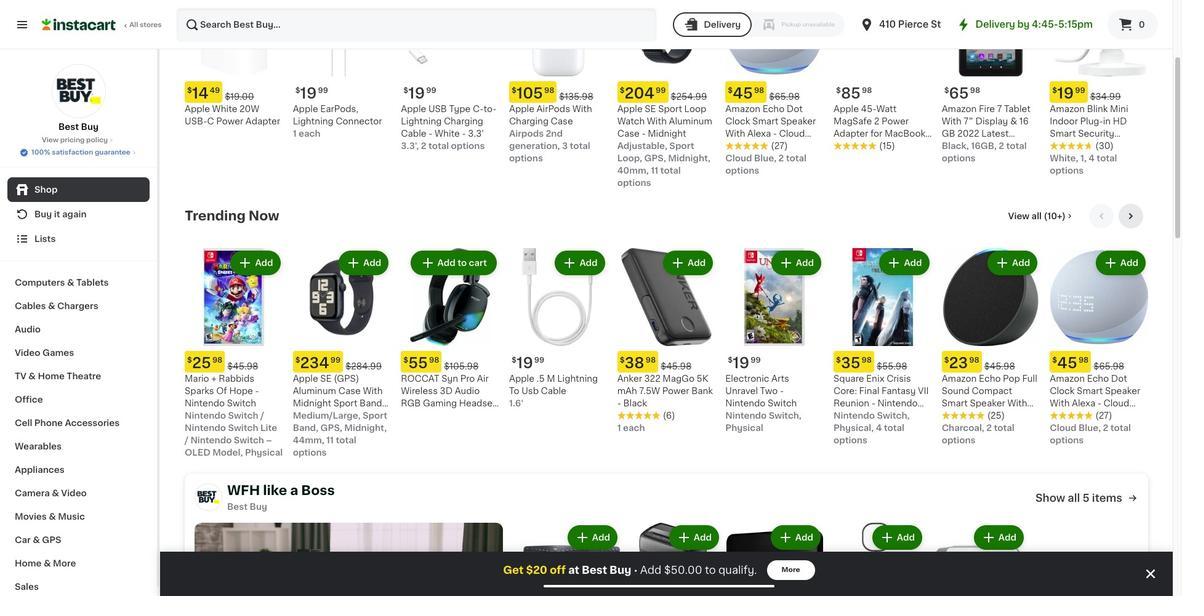 Task type: locate. For each thing, give the bounding box(es) containing it.
sport inside apple se (gps) aluminum case with midnight sport band watch, m/l - midnight
[[334, 399, 358, 408]]

apple left earpods,
[[293, 105, 318, 113]]

power down watt
[[882, 117, 909, 125]]

1 horizontal spatial physical
[[726, 424, 764, 433]]

black inside roccat syn pro air wireless 3d audio rgb gaming headset - black
[[407, 412, 431, 420]]

case inside apple se sport loop watch with aluminum case - midnight adjustable, sport loop, gps, midnight, 40mm, 11 total options
[[618, 129, 640, 138]]

0 vertical spatial to
[[458, 259, 467, 267]]

2 vertical spatial alexa
[[942, 412, 966, 420]]

2 $45.98 from the left
[[661, 362, 692, 371]]

0 horizontal spatial black
[[407, 412, 431, 420]]

camera & video
[[15, 489, 87, 498]]

3 $45.98 from the left
[[985, 362, 1016, 371]]

total inside "white, 1, 4 total options"
[[1097, 154, 1118, 162]]

1 $45.98 from the left
[[227, 362, 258, 371]]

movies & music
[[15, 512, 85, 521]]

2 switch, from the left
[[769, 412, 802, 420]]

best inside wfh like a boss best buy
[[227, 503, 248, 511]]

1 vertical spatial aluminum
[[293, 387, 336, 396]]

all stores link
[[42, 7, 163, 42]]

cables & chargers link
[[7, 294, 150, 318]]

apple left usb
[[401, 105, 426, 113]]

syn
[[442, 375, 458, 383]]

gps, inside apple se sport loop watch with aluminum case - midnight adjustable, sport loop, gps, midnight, 40mm, 11 total options
[[645, 154, 666, 162]]

stores
[[140, 22, 162, 28]]

black,
[[942, 141, 969, 150]]

smart
[[753, 117, 779, 125], [1050, 129, 1076, 138], [1077, 387, 1103, 396], [942, 399, 968, 408]]

0 vertical spatial 4
[[1089, 154, 1095, 162]]

1 vertical spatial $65.98
[[1094, 362, 1125, 371]]

322
[[645, 375, 661, 383]]

lightning right m
[[558, 375, 598, 383]]

apple down the 234
[[293, 375, 318, 383]]

& down gps
[[44, 559, 51, 568]]

(25)
[[988, 412, 1005, 420]]

arts
[[772, 375, 790, 383]]

view inside view all (10+) popup button
[[1009, 212, 1030, 220]]

99 inside $ 234 99
[[331, 357, 341, 364]]

2 inside the 'apple usb type c-to- lightning charging cable - white - 3.3' 3.3', 2 total options'
[[421, 141, 427, 150]]

19 for charging
[[409, 86, 425, 100]]

gps, inside the "medium/large, sport band, gps, midnight, 44mm, 11 total options"
[[321, 424, 342, 433]]

45 inside the product group
[[1058, 356, 1078, 370]]

more
[[53, 559, 76, 568], [782, 567, 801, 573]]

1 horizontal spatial case
[[551, 117, 573, 125]]

hd
[[1113, 117, 1128, 125]]

0 vertical spatial case
[[551, 117, 573, 125]]

power right c
[[216, 117, 243, 125]]

2 horizontal spatial black
[[985, 141, 1009, 150]]

view left (10+) at right top
[[1009, 212, 1030, 220]]

enix
[[867, 375, 885, 383]]

clock
[[726, 117, 751, 125], [1050, 387, 1075, 396]]

amazon right loop
[[726, 105, 761, 113]]

to
[[458, 259, 467, 267], [705, 565, 716, 575]]

case inside apple airpods with charging case airpods 2nd generation, 3 total options
[[551, 117, 573, 125]]

unravel
[[726, 387, 758, 396]]

2 horizontal spatial echo
[[1088, 375, 1109, 383]]

1 horizontal spatial all
[[1068, 494, 1081, 503]]

black, 16gb, 2 total options
[[942, 141, 1027, 162]]

nintendo switch, physical, 4 total options
[[834, 412, 910, 445]]

lightning
[[293, 117, 334, 125], [401, 117, 442, 125], [558, 375, 598, 383]]

cables
[[15, 302, 46, 310]]

aluminum inside apple se (gps) aluminum case with midnight sport band watch, m/l - midnight
[[293, 387, 336, 396]]

$ 19 99 for cable
[[512, 356, 545, 370]]

0 horizontal spatial echo
[[763, 105, 785, 113]]

$ inside $ 25 98
[[187, 357, 192, 364]]

adapter
[[246, 117, 280, 125], [834, 129, 869, 138]]

aluminum up watch,
[[293, 387, 336, 396]]

0 horizontal spatial 4
[[876, 424, 882, 433]]

$ 19 99 up electronic
[[728, 356, 761, 370]]

1 horizontal spatial view
[[1009, 212, 1030, 220]]

1 vertical spatial camera
[[15, 489, 50, 498]]

se down $ 204 99
[[645, 105, 656, 113]]

all
[[1032, 212, 1042, 220], [1068, 494, 1081, 503]]

case for apple se (gps) aluminum case with midnight sport band watch, m/l - midnight
[[339, 387, 361, 396]]

1 vertical spatial alexa
[[1072, 399, 1096, 408]]

usb-
[[185, 117, 207, 125]]

1 horizontal spatial midnight,
[[668, 154, 711, 162]]

delivery for delivery by 4:45-5:15pm
[[976, 20, 1016, 29]]

to right "$50.00"
[[705, 565, 716, 575]]

$ inside $ 65 98
[[945, 87, 950, 94]]

product group containing 234
[[293, 248, 391, 459]]

amazon up 7"
[[942, 105, 977, 113]]

0 vertical spatial amazon echo dot clock smart speaker with alexa - cloud blue
[[726, 105, 816, 150]]

0 vertical spatial 1
[[293, 129, 297, 138]]

4 inside nintendo switch, physical, 4 total options
[[876, 424, 882, 433]]

lightning down usb
[[401, 117, 442, 125]]

1 horizontal spatial white
[[435, 129, 460, 138]]

midnight, down 'band'
[[345, 424, 387, 433]]

apple for apple .5 m lightning to usb cable 1.6'
[[509, 375, 535, 383]]

blue for leftmost $45.98 original price: $65.98 element
[[726, 141, 745, 150]]

camera & video link
[[7, 482, 150, 505]]

$ inside $ 35 98
[[837, 357, 841, 364]]

physical down – on the bottom
[[245, 449, 283, 457]]

2 horizontal spatial case
[[618, 129, 640, 138]]

airpods
[[509, 129, 544, 138]]

11 inside the "medium/large, sport band, gps, midnight, 44mm, 11 total options"
[[327, 436, 334, 445]]

& right car
[[33, 536, 40, 545]]

alexa inside the amazon echo pop full sound compact smart speaker with alexa - charcoal
[[942, 412, 966, 420]]

black down latest
[[985, 141, 1009, 150]]

amazon up indoor
[[1050, 105, 1085, 113]]

buy inside best buy link
[[81, 123, 99, 131]]

1 horizontal spatial echo
[[979, 375, 1001, 383]]

1 vertical spatial white
[[435, 129, 460, 138]]

all left 5
[[1068, 494, 1081, 503]]

0 vertical spatial 45
[[733, 86, 753, 100]]

$45.98 up rabbids
[[227, 362, 258, 371]]

$20
[[526, 565, 548, 575]]

cable down m
[[541, 387, 567, 396]]

2 vertical spatial case
[[339, 387, 361, 396]]

1 vertical spatial 11
[[327, 436, 334, 445]]

& for home
[[29, 372, 36, 381]]

1 horizontal spatial blue
[[1050, 412, 1070, 420]]

0 horizontal spatial amazon echo dot clock smart speaker with alexa - cloud blue
[[726, 105, 816, 150]]

98 inside $ 55 98
[[429, 357, 439, 364]]

99 right the 234
[[331, 357, 341, 364]]

$19.99 original price: $34.99 element
[[1050, 81, 1149, 103]]

all inside popup button
[[1032, 212, 1042, 220]]

fire
[[979, 105, 995, 113]]

amazon up sound
[[942, 375, 977, 383]]

1 horizontal spatial black
[[624, 399, 647, 408]]

$ 19 99 up indoor
[[1053, 86, 1086, 100]]

1 horizontal spatial each
[[623, 424, 645, 433]]

100%
[[31, 149, 50, 156]]

44mm,
[[293, 436, 324, 445]]

0 vertical spatial physical
[[726, 424, 764, 433]]

black down rgb
[[407, 412, 431, 420]]

se inside apple se (gps) aluminum case with midnight sport band watch, m/l - midnight
[[320, 375, 332, 383]]

buy it again link
[[7, 202, 150, 227]]

apple inside apple se (gps) aluminum case with midnight sport band watch, m/l - midnight
[[293, 375, 318, 383]]

blue inside the product group
[[1050, 412, 1070, 420]]

connector
[[336, 117, 382, 125]]

None search field
[[176, 7, 657, 42]]

product group containing 35
[[834, 248, 932, 447]]

$ 19 99 inside $19.99 original price: $34.99 element
[[1053, 86, 1086, 100]]

view up 100% at the top left of the page
[[42, 137, 59, 144]]

midnight down 'band'
[[350, 412, 389, 420]]

se inside apple se sport loop watch with aluminum case - midnight adjustable, sport loop, gps, midnight, 40mm, 11 total options
[[645, 105, 656, 113]]

best right "at"
[[582, 565, 607, 575]]

40mm,
[[618, 166, 649, 175]]

apple airpods with charging case airpods 2nd generation, 3 total options
[[509, 105, 592, 162]]

macbook
[[885, 129, 926, 138]]

2 horizontal spatial midnight
[[648, 129, 687, 138]]

1 vertical spatial gps,
[[321, 424, 342, 433]]

1 vertical spatial 1
[[618, 424, 621, 433]]

0 horizontal spatial camera
[[15, 489, 50, 498]]

0 horizontal spatial aluminum
[[293, 387, 336, 396]]

2 inside charcoal, 2 total options
[[987, 424, 992, 433]]

home down video games
[[38, 372, 65, 381]]

air inside roccat syn pro air wireless 3d audio rgb gaming headset - black
[[477, 375, 489, 383]]

echo for the product group containing 23
[[979, 375, 1001, 383]]

0 horizontal spatial adapter
[[246, 117, 280, 125]]

sport down 'band'
[[363, 412, 388, 420]]

more up "sales" link
[[53, 559, 76, 568]]

camera up "movies"
[[15, 489, 50, 498]]

smart inside amazon blink mini indoor plug-in hd smart security camera
[[1050, 129, 1076, 138]]

each down mah
[[623, 424, 645, 433]]

model,
[[213, 449, 243, 457]]

aluminum down loop
[[669, 117, 713, 125]]

video up music
[[61, 489, 87, 498]]

0 vertical spatial speaker
[[781, 117, 816, 125]]

- inside apple se (gps) aluminum case with midnight sport band watch, m/l - midnight
[[344, 412, 348, 420]]

1 horizontal spatial 11
[[651, 166, 659, 175]]

generation,
[[509, 141, 560, 150]]

1 horizontal spatial gps,
[[645, 154, 666, 162]]

view for view all (10+)
[[1009, 212, 1030, 220]]

show all 5 items
[[1036, 494, 1123, 503]]

$ 19 99 up usb
[[404, 86, 437, 100]]

1 switch, from the left
[[877, 412, 910, 420]]

1 vertical spatial best
[[227, 503, 248, 511]]

0 vertical spatial home
[[38, 372, 65, 381]]

white inside the 'apple usb type c-to- lightning charging cable - white - 3.3' 3.3', 2 total options'
[[435, 129, 460, 138]]

$135.98
[[560, 92, 594, 101]]

0 horizontal spatial case
[[339, 387, 361, 396]]

all left (10+) at right top
[[1032, 212, 1042, 220]]

& left 16
[[1011, 117, 1018, 125]]

1 vertical spatial se
[[320, 375, 332, 383]]

car
[[15, 536, 31, 545]]

best
[[59, 123, 79, 131], [227, 503, 248, 511], [582, 565, 607, 575]]

0 horizontal spatial air
[[477, 375, 489, 383]]

/ up the lite
[[261, 412, 264, 420]]

1 vertical spatial each
[[623, 424, 645, 433]]

view inside the view pricing policy link
[[42, 137, 59, 144]]

gb
[[942, 129, 956, 138]]

apple for apple usb type c-to- lightning charging cable - white - 3.3' 3.3', 2 total options
[[401, 105, 426, 113]]

0 horizontal spatial all
[[1032, 212, 1042, 220]]

gps, down adjustable,
[[645, 154, 666, 162]]

midnight, down loop
[[668, 154, 711, 162]]

charging down type
[[444, 117, 484, 125]]

air right pro
[[477, 375, 489, 383]]

each down earpods,
[[299, 129, 321, 138]]

core:
[[834, 387, 857, 396]]

lightning down earpods,
[[293, 117, 334, 125]]

view for view pricing policy
[[42, 137, 59, 144]]

0 horizontal spatial audio
[[15, 325, 41, 334]]

$204.99 original price: $254.99 element
[[618, 81, 716, 103]]

medium/large,
[[293, 412, 361, 420]]

charging inside the 'apple usb type c-to- lightning charging cable - white - 3.3' 3.3', 2 total options'
[[444, 117, 484, 125]]

physical down unravel
[[726, 424, 764, 433]]

2 vertical spatial speaker
[[970, 399, 1006, 408]]

echo for the product group containing 45
[[1088, 375, 1109, 383]]

buy down the wfh
[[250, 503, 267, 511]]

$ 38 98
[[620, 356, 656, 370]]

65
[[950, 86, 969, 100]]

19 up usb
[[517, 356, 533, 370]]

1 vertical spatial midnight
[[293, 399, 331, 408]]

buy left the it on the top left
[[34, 210, 52, 219]]

se for (gps)
[[320, 375, 332, 383]]

& left music
[[49, 512, 56, 521]]

0 vertical spatial cloud blue, 2 total options
[[726, 154, 807, 175]]

1 charging from the left
[[509, 117, 549, 125]]

watch,
[[293, 412, 323, 420]]

black down mah
[[624, 399, 647, 408]]

all for show
[[1068, 494, 1081, 503]]

4 right "1," on the top of page
[[1089, 154, 1095, 162]]

now
[[249, 209, 279, 222]]

38
[[625, 356, 645, 370]]

$45.98 for 38
[[661, 362, 692, 371]]

more right qualify.
[[782, 567, 801, 573]]

2 horizontal spatial power
[[882, 117, 909, 125]]

0 vertical spatial adapter
[[246, 117, 280, 125]]

$45.98 for 23
[[985, 362, 1016, 371]]

1 horizontal spatial aluminum
[[669, 117, 713, 125]]

+
[[211, 375, 217, 383]]

best inside get $20 off at best buy • add $50.00 to qualify.
[[582, 565, 607, 575]]

1 horizontal spatial 45
[[1058, 356, 1078, 370]]

delivery
[[976, 20, 1016, 29], [704, 20, 741, 29]]

/ up oled
[[185, 436, 188, 445]]

power for watt
[[882, 117, 909, 125]]

0 horizontal spatial cloud blue, 2 total options
[[726, 154, 807, 175]]

apple inside apple .5 m lightning to usb cable 1.6'
[[509, 375, 535, 383]]

0 horizontal spatial speaker
[[781, 117, 816, 125]]

apple down '105'
[[509, 105, 535, 113]]

total inside black, 16gb, 2 total options
[[1007, 141, 1027, 150]]

4 inside "white, 1, 4 total options"
[[1089, 154, 1095, 162]]

0
[[1139, 20, 1145, 29]]

1 horizontal spatial air
[[834, 141, 846, 150]]

apple inside the apple white 20w usb-c power adapter
[[185, 105, 210, 113]]

0 horizontal spatial 45
[[733, 86, 753, 100]]

0 horizontal spatial clock
[[726, 117, 751, 125]]

total inside the "medium/large, sport band, gps, midnight, 44mm, 11 total options"
[[336, 436, 356, 445]]

1 horizontal spatial adapter
[[834, 129, 869, 138]]

apple inside the 'apple usb type c-to- lightning charging cable - white - 3.3' 3.3', 2 total options'
[[401, 105, 426, 113]]

19 up electronic
[[733, 356, 750, 370]]

1 horizontal spatial alexa
[[942, 412, 966, 420]]

best buy logo image
[[51, 64, 106, 118]]

power inside the apple white 20w usb-c power adapter
[[216, 117, 243, 125]]

policy
[[86, 137, 108, 144]]

switch, down fantasy on the right
[[877, 412, 910, 420]]

0 horizontal spatial physical
[[245, 449, 283, 457]]

23
[[950, 356, 968, 370]]

roccat
[[401, 375, 440, 383]]

power down the maggo
[[663, 387, 690, 396]]

1 horizontal spatial lightning
[[401, 117, 442, 125]]

& inside amazon fire 7 tablet with 7" display & 16 gb 2022 latest release - black
[[1011, 117, 1018, 125]]

to left cart
[[458, 259, 467, 267]]

& right tv
[[29, 372, 36, 381]]

& for tablets
[[67, 278, 74, 287]]

$ 19 99 for switch
[[728, 356, 761, 370]]

$254.99
[[671, 92, 707, 101]]

$14.49 original price: $19.00 element
[[185, 81, 283, 103]]

0 horizontal spatial each
[[299, 129, 321, 138]]

19 up apple earpods, lightning connector 1 each at the left of the page
[[300, 86, 317, 100]]

power inside apple 45-watt magsafe 2 power adapter for macbook air
[[882, 117, 909, 125]]

add
[[255, 259, 273, 267], [363, 259, 381, 267], [438, 259, 456, 267], [580, 259, 598, 267], [688, 259, 706, 267], [796, 259, 814, 267], [905, 259, 923, 267], [1013, 259, 1031, 267], [1121, 259, 1139, 267], [592, 534, 610, 542], [694, 534, 712, 542], [796, 534, 814, 542], [897, 534, 915, 542], [999, 534, 1017, 542], [640, 565, 662, 575]]

14
[[192, 86, 209, 100]]

switch, down two
[[769, 412, 802, 420]]

$45.98 original price: $65.98 element
[[726, 81, 824, 103], [1050, 351, 1149, 373]]

nintendo inside nintendo switch, physical, 4 total options
[[834, 412, 875, 420]]

amazon echo dot clock smart speaker with alexa - cloud blue
[[726, 105, 816, 150], [1050, 375, 1141, 420]]

audio down cables
[[15, 325, 41, 334]]

best for get
[[582, 565, 607, 575]]

$35.98 original price: $55.98 element
[[834, 351, 932, 373]]

audio down pro
[[455, 387, 480, 396]]

2 vertical spatial best
[[582, 565, 607, 575]]

(30)
[[1096, 141, 1114, 150]]

video
[[15, 349, 40, 357], [61, 489, 87, 498]]

0 horizontal spatial $45.98
[[227, 362, 258, 371]]

$34.99
[[1091, 92, 1121, 101]]

office link
[[7, 388, 150, 411]]

square
[[834, 375, 865, 383]]

apple up magsafe
[[834, 105, 859, 113]]

2 horizontal spatial best
[[582, 565, 607, 575]]

theatre
[[67, 372, 101, 381]]

1 vertical spatial black
[[624, 399, 647, 408]]

11 right the 40mm,
[[651, 166, 659, 175]]

0 horizontal spatial white
[[212, 105, 237, 113]]

home up the sales at left
[[15, 559, 42, 568]]

type
[[449, 105, 471, 113]]

white up c
[[212, 105, 237, 113]]

0 vertical spatial black
[[985, 141, 1009, 150]]

100% satisfaction guarantee
[[31, 149, 131, 156]]

$45.98 up the maggo
[[661, 362, 692, 371]]

se down $ 234 99
[[320, 375, 332, 383]]

apple up 'to'
[[509, 375, 535, 383]]

0 horizontal spatial charging
[[444, 117, 484, 125]]

case down watch at the right
[[618, 129, 640, 138]]

99 right 204
[[656, 87, 666, 94]]

cables & chargers
[[15, 302, 98, 310]]

best down the wfh
[[227, 503, 248, 511]]

sales link
[[7, 575, 150, 596]]

cable inside apple .5 m lightning to usb cable 1.6'
[[541, 387, 567, 396]]

case up the 2nd
[[551, 117, 573, 125]]

apple inside apple airpods with charging case airpods 2nd generation, 3 total options
[[509, 105, 535, 113]]

1 vertical spatial case
[[618, 129, 640, 138]]

& for video
[[52, 489, 59, 498]]

cloud blue, 2 total options inside item carousel region
[[1050, 424, 1132, 445]]

amazon right full
[[1050, 375, 1085, 383]]

speaker inside the amazon echo pop full sound compact smart speaker with alexa - charcoal
[[970, 399, 1006, 408]]

1 horizontal spatial switch,
[[877, 412, 910, 420]]

0 horizontal spatial blue
[[726, 141, 745, 150]]

$ inside "$ 23 98"
[[945, 357, 950, 364]]

fantasy
[[882, 387, 916, 396]]

charging inside apple airpods with charging case airpods 2nd generation, 3 total options
[[509, 117, 549, 125]]

wearables link
[[7, 435, 150, 458]]

1 vertical spatial to
[[705, 565, 716, 575]]

black
[[985, 141, 1009, 150], [624, 399, 647, 408], [407, 412, 431, 420]]

1 vertical spatial $ 45 98
[[1053, 356, 1089, 370]]

85
[[841, 86, 861, 100]]

each inside the product group
[[623, 424, 645, 433]]

0 horizontal spatial video
[[15, 349, 40, 357]]

1 vertical spatial speaker
[[1106, 387, 1141, 396]]

band
[[360, 399, 382, 408]]

electronic arts unravel two - nintendo switch nintendo switch, physical
[[726, 375, 802, 433]]

delivery inside button
[[704, 20, 741, 29]]

buy
[[81, 123, 99, 131], [34, 210, 52, 219], [250, 503, 267, 511], [610, 565, 632, 575]]

1 vertical spatial dot
[[1112, 375, 1128, 383]]

0 vertical spatial camera
[[1050, 141, 1084, 150]]

adapter down magsafe
[[834, 129, 869, 138]]

product group
[[185, 248, 283, 459], [293, 248, 391, 459], [401, 248, 500, 420], [509, 248, 608, 410], [618, 248, 716, 434], [726, 248, 824, 434], [834, 248, 932, 447], [942, 248, 1041, 447], [1050, 248, 1149, 447], [524, 523, 620, 596], [625, 523, 722, 596], [727, 523, 824, 596], [828, 523, 925, 596], [930, 523, 1027, 596]]

qualify.
[[719, 565, 757, 575]]

4 right physical,
[[876, 424, 882, 433]]

1 horizontal spatial power
[[663, 387, 690, 396]]

1
[[293, 129, 297, 138], [618, 424, 621, 433]]

- inside the amazon echo pop full sound compact smart speaker with alexa - charcoal
[[968, 412, 972, 420]]

product group containing 55
[[401, 248, 500, 420]]

options inside the "medium/large, sport band, gps, midnight, 44mm, 11 total options"
[[293, 449, 327, 457]]

$ 19 99 up .5
[[512, 356, 545, 370]]

product group containing 45
[[1050, 248, 1149, 447]]

99 inside $ 204 99
[[656, 87, 666, 94]]

$45.98 up pop on the right
[[985, 362, 1016, 371]]

show
[[1036, 494, 1066, 503]]

1 vertical spatial adapter
[[834, 129, 869, 138]]

0 vertical spatial view
[[42, 137, 59, 144]]

total inside charcoal, 2 total options
[[994, 424, 1015, 433]]

1 vertical spatial midnight,
[[345, 424, 387, 433]]

buy left the •
[[610, 565, 632, 575]]

air down magsafe
[[834, 141, 846, 150]]

99 left $34.99 on the top of page
[[1076, 87, 1086, 94]]

$284.99
[[346, 362, 382, 371]]

loop
[[685, 105, 707, 113]]

& left tablets
[[67, 278, 74, 287]]

0 horizontal spatial midnight,
[[345, 424, 387, 433]]

switch, inside electronic arts unravel two - nintendo switch nintendo switch, physical
[[769, 412, 802, 420]]

1 vertical spatial blue,
[[1079, 424, 1101, 433]]

98 inside "$ 23 98"
[[970, 357, 980, 364]]

$105.98
[[444, 362, 479, 371]]

& for chargers
[[48, 302, 55, 310]]

camera up white,
[[1050, 141, 1084, 150]]

case down (gps)
[[339, 387, 361, 396]]

$ 45 98 inside item carousel region
[[1053, 356, 1089, 370]]

1 horizontal spatial audio
[[455, 387, 480, 396]]

3
[[562, 141, 568, 150]]

total inside the 'apple usb type c-to- lightning charging cable - white - 3.3' 3.3', 2 total options'
[[429, 141, 449, 150]]

white down usb
[[435, 129, 460, 138]]

with inside apple airpods with charging case airpods 2nd generation, 3 total options
[[573, 105, 592, 113]]

0 horizontal spatial delivery
[[704, 20, 741, 29]]

buy up policy
[[81, 123, 99, 131]]

car & gps link
[[7, 529, 150, 552]]

amazon echo dot clock smart speaker with alexa - cloud blue inside the product group
[[1050, 375, 1141, 420]]

best up pricing
[[59, 123, 79, 131]]

2 charging from the left
[[444, 117, 484, 125]]

1 horizontal spatial amazon echo dot clock smart speaker with alexa - cloud blue
[[1050, 375, 1141, 420]]

midnight up watch,
[[293, 399, 331, 408]]

charging up airpods
[[509, 117, 549, 125]]

white inside the apple white 20w usb-c power adapter
[[212, 105, 237, 113]]

1 horizontal spatial blue,
[[1079, 424, 1101, 433]]



Task type: vqa. For each thing, say whether or not it's contained in the screenshot.
the topmost Speaker
yes



Task type: describe. For each thing, give the bounding box(es) containing it.
more button
[[767, 561, 815, 580]]

anker 322 maggo 5k mah 7.5w power bank - black
[[618, 375, 713, 408]]

options inside black, 16gb, 2 total options
[[942, 154, 976, 162]]

apple for apple 45-watt magsafe 2 power adapter for macbook air
[[834, 105, 859, 113]]

amazon inside the amazon echo pop full sound compact smart speaker with alexa - charcoal
[[942, 375, 977, 383]]

anker
[[618, 375, 642, 383]]

- inside mario + rabbids sparks of hope - nintendo switch nintendo switch / nintendo switch lite / nintendo switch – oled model, physical
[[255, 387, 259, 396]]

& for gps
[[33, 536, 40, 545]]

headset
[[459, 399, 496, 408]]

–
[[266, 436, 272, 445]]

$ 25 98
[[187, 356, 223, 370]]

1 inside the product group
[[618, 424, 621, 433]]

45-
[[862, 105, 877, 113]]

amazon inside amazon fire 7 tablet with 7" display & 16 gb 2022 latest release - black
[[942, 105, 977, 113]]

$50.00
[[664, 565, 703, 575]]

tv
[[15, 372, 26, 381]]

electronic
[[726, 375, 770, 383]]

(gps)
[[334, 375, 359, 383]]

bank
[[692, 387, 713, 396]]

19 for switch
[[733, 356, 750, 370]]

98 inside $ 65 98
[[971, 87, 981, 94]]

$ 19 99 up earpods,
[[295, 86, 328, 100]]

with inside apple se sport loop watch with aluminum case - midnight adjustable, sport loop, gps, midnight, 40mm, 11 total options
[[647, 117, 667, 125]]

apple for apple se (gps) aluminum case with midnight sport band watch, m/l - midnight
[[293, 375, 318, 383]]

$ inside $ 105 98
[[512, 87, 517, 94]]

get
[[503, 565, 524, 575]]

lightning inside the 'apple usb type c-to- lightning charging cable - white - 3.3' 3.3', 2 total options'
[[401, 117, 442, 125]]

dot inside the product group
[[1112, 375, 1128, 383]]

lightning inside apple earpods, lightning connector 1 each
[[293, 117, 334, 125]]

product group containing 38
[[618, 248, 716, 434]]

lightning inside apple .5 m lightning to usb cable 1.6'
[[558, 375, 598, 383]]

midnight inside apple se sport loop watch with aluminum case - midnight adjustable, sport loop, gps, midnight, 40mm, 11 total options
[[648, 129, 687, 138]]

audio inside roccat syn pro air wireless 3d audio rgb gaming headset - black
[[455, 387, 480, 396]]

1 horizontal spatial midnight
[[350, 412, 389, 420]]

best for wfh
[[227, 503, 248, 511]]

2 horizontal spatial speaker
[[1106, 387, 1141, 396]]

black inside amazon fire 7 tablet with 7" display & 16 gb 2022 latest release - black
[[985, 141, 1009, 150]]

to inside get $20 off at best buy • add $50.00 to qualify.
[[705, 565, 716, 575]]

$ 204 99
[[620, 86, 666, 100]]

home & more link
[[7, 552, 150, 575]]

7
[[998, 105, 1002, 113]]

add inside get $20 off at best buy • add $50.00 to qualify.
[[640, 565, 662, 575]]

total inside nintendo switch, physical, 4 total options
[[884, 424, 905, 433]]

blue, inside the product group
[[1079, 424, 1101, 433]]

11 inside apple se sport loop watch with aluminum case - midnight adjustable, sport loop, gps, midnight, 40mm, 11 total options
[[651, 166, 659, 175]]

Search field
[[177, 9, 656, 41]]

1 horizontal spatial video
[[61, 489, 87, 498]]

- inside roccat syn pro air wireless 3d audio rgb gaming headset - black
[[401, 412, 405, 420]]

- inside square enix crisis core: final fantasy vii reunion - nintendo switch
[[872, 399, 876, 408]]

loop,
[[618, 154, 642, 162]]

1 horizontal spatial /
[[261, 412, 264, 420]]

sport inside the "medium/large, sport band, gps, midnight, 44mm, 11 total options"
[[363, 412, 388, 420]]

switch, inside nintendo switch, physical, 4 total options
[[877, 412, 910, 420]]

sound
[[942, 387, 970, 396]]

$ inside $ 234 99
[[295, 357, 300, 364]]

19 up indoor
[[1058, 86, 1074, 100]]

& for more
[[44, 559, 51, 568]]

options inside "white, 1, 4 total options"
[[1050, 166, 1084, 175]]

c
[[207, 117, 214, 125]]

options inside apple airpods with charging case airpods 2nd generation, 3 total options
[[509, 154, 543, 162]]

99 up earpods,
[[318, 87, 328, 94]]

cell phone accessories
[[15, 419, 120, 427]]

more inside 'button'
[[782, 567, 801, 573]]

$ 19 99 for charging
[[404, 86, 437, 100]]

total inside apple airpods with charging case airpods 2nd generation, 3 total options
[[570, 141, 591, 150]]

buy inside buy it again link
[[34, 210, 52, 219]]

cell
[[15, 419, 32, 427]]

5
[[1083, 494, 1090, 503]]

each inside apple earpods, lightning connector 1 each
[[299, 129, 321, 138]]

0 horizontal spatial more
[[53, 559, 76, 568]]

0 vertical spatial video
[[15, 349, 40, 357]]

& for music
[[49, 512, 56, 521]]

apple for apple airpods with charging case airpods 2nd generation, 3 total options
[[509, 105, 535, 113]]

options inside the 'apple usb type c-to- lightning charging cable - white - 3.3' 3.3', 2 total options'
[[451, 141, 485, 150]]

clock inside the product group
[[1050, 387, 1075, 396]]

1 vertical spatial home
[[15, 559, 42, 568]]

apple se (gps) aluminum case with midnight sport band watch, m/l - midnight
[[293, 375, 389, 420]]

1 vertical spatial /
[[185, 436, 188, 445]]

with inside amazon fire 7 tablet with 7" display & 16 gb 2022 latest release - black
[[942, 117, 962, 125]]

$ inside $ 55 98
[[404, 357, 409, 364]]

.5
[[537, 375, 545, 383]]

watt
[[877, 105, 897, 113]]

buy inside wfh like a boss best buy
[[250, 503, 267, 511]]

security
[[1079, 129, 1115, 138]]

0 vertical spatial blue,
[[755, 154, 777, 162]]

- inside electronic arts unravel two - nintendo switch nintendo switch, physical
[[780, 387, 784, 396]]

$55.98
[[877, 362, 908, 371]]

with inside apple se (gps) aluminum case with midnight sport band watch, m/l - midnight
[[363, 387, 383, 396]]

switch inside square enix crisis core: final fantasy vii reunion - nintendo switch
[[834, 412, 863, 420]]

like
[[263, 484, 287, 497]]

delivery by 4:45-5:15pm link
[[956, 17, 1093, 32]]

all stores
[[129, 22, 162, 28]]

roccat syn pro air wireless 3d audio rgb gaming headset - black
[[401, 375, 496, 420]]

options inside apple se sport loop watch with aluminum case - midnight adjustable, sport loop, gps, midnight, 40mm, 11 total options
[[618, 178, 651, 187]]

7.5w
[[640, 387, 660, 396]]

45 for $45.98 original price: $65.98 element within the item carousel region
[[1058, 356, 1078, 370]]

instacart logo image
[[42, 17, 116, 32]]

3d
[[440, 387, 453, 396]]

1 inside apple earpods, lightning connector 1 each
[[293, 129, 297, 138]]

charcoal,
[[942, 424, 985, 433]]

aluminum inside apple se sport loop watch with aluminum case - midnight adjustable, sport loop, gps, midnight, 40mm, 11 total options
[[669, 117, 713, 125]]

a
[[290, 484, 298, 497]]

power for 20w
[[216, 117, 243, 125]]

buy inside get $20 off at best buy • add $50.00 to qualify.
[[610, 565, 632, 575]]

case for apple airpods with charging case airpods 2nd generation, 3 total options
[[551, 117, 573, 125]]

0 vertical spatial best
[[59, 123, 79, 131]]

$105.98 original price: $135.98 element
[[509, 81, 608, 103]]

16
[[1020, 117, 1029, 125]]

2 inside apple 45-watt magsafe 2 power adapter for macbook air
[[875, 117, 880, 125]]

$ inside $ 85 98
[[837, 87, 841, 94]]

office
[[15, 395, 43, 404]]

release
[[942, 141, 977, 150]]

19 for cable
[[517, 356, 533, 370]]

wfh
[[227, 484, 260, 497]]

4:45-
[[1032, 20, 1059, 29]]

watch
[[618, 117, 645, 125]]

pierce
[[899, 20, 929, 29]]

98 inside $ 25 98
[[212, 357, 223, 364]]

midnight, inside the "medium/large, sport band, gps, midnight, 44mm, 11 total options"
[[345, 424, 387, 433]]

earpods,
[[320, 105, 359, 113]]

20w
[[240, 105, 260, 113]]

16gb,
[[972, 141, 997, 150]]

0 vertical spatial audio
[[15, 325, 41, 334]]

adjustable,
[[618, 141, 668, 150]]

5:15pm
[[1059, 20, 1093, 29]]

apple for apple se sport loop watch with aluminum case - midnight adjustable, sport loop, gps, midnight, 40mm, 11 total options
[[618, 105, 643, 113]]

video games
[[15, 349, 74, 357]]

$ 55 98
[[404, 356, 439, 370]]

adapter for apple 45-watt magsafe 2 power adapter for macbook air
[[834, 129, 869, 138]]

(6)
[[663, 412, 676, 420]]

add inside button
[[438, 259, 456, 267]]

delivery button
[[673, 12, 752, 37]]

0 vertical spatial $65.98
[[770, 92, 800, 101]]

99 up usb
[[426, 87, 437, 94]]

options inside charcoal, 2 total options
[[942, 436, 976, 445]]

product group containing 25
[[185, 248, 283, 459]]

2 inside black, 16gb, 2 total options
[[999, 141, 1005, 150]]

apple for apple earpods, lightning connector 1 each
[[293, 105, 318, 113]]

$ inside $ 204 99
[[620, 87, 625, 94]]

0 horizontal spatial alexa
[[748, 129, 771, 138]]

to inside button
[[458, 259, 467, 267]]

98 inside $ 35 98
[[862, 357, 872, 364]]

$45.98 for 25
[[227, 362, 258, 371]]

tv & home theatre link
[[7, 365, 150, 388]]

$55.98 original price: $105.98 element
[[401, 351, 500, 373]]

all for view
[[1032, 212, 1042, 220]]

0 horizontal spatial $ 45 98
[[728, 86, 765, 100]]

options inside nintendo switch, physical, 4 total options
[[834, 436, 868, 445]]

mah
[[618, 387, 637, 396]]

add to cart
[[438, 259, 487, 267]]

0 horizontal spatial $45.98 original price: $65.98 element
[[726, 81, 824, 103]]

all
[[129, 22, 138, 28]]

indoor
[[1050, 117, 1079, 125]]

apple .5 m lightning to usb cable 1.6'
[[509, 375, 598, 408]]

- inside amazon fire 7 tablet with 7" display & 16 gb 2022 latest release - black
[[979, 141, 983, 150]]

blue for $45.98 original price: $65.98 element within the item carousel region
[[1050, 412, 1070, 420]]

delivery for delivery
[[704, 20, 741, 29]]

apple for apple white 20w usb-c power adapter
[[185, 105, 210, 113]]

$38.98 original price: $45.98 element
[[618, 351, 716, 373]]

$45.98 original price: $65.98 element inside item carousel region
[[1050, 351, 1149, 373]]

$ inside $ 38 98
[[620, 357, 625, 364]]

99 up .5
[[535, 357, 545, 364]]

gps
[[42, 536, 61, 545]]

blink
[[1088, 105, 1108, 113]]

chargers
[[57, 302, 98, 310]]

35
[[841, 356, 861, 370]]

buy it again
[[34, 210, 87, 219]]

trending
[[185, 209, 246, 222]]

physical inside electronic arts unravel two - nintendo switch nintendo switch, physical
[[726, 424, 764, 433]]

service type group
[[673, 12, 845, 37]]

sport down loop
[[670, 141, 695, 150]]

physical inside mario + rabbids sparks of hope - nintendo switch nintendo switch / nintendo switch lite / nintendo switch – oled model, physical
[[245, 449, 283, 457]]

latest
[[982, 129, 1009, 138]]

power inside anker 322 maggo 5k mah 7.5w power bank - black
[[663, 387, 690, 396]]

98 inside $ 38 98
[[646, 357, 656, 364]]

$234.99 original price: $284.99 element
[[293, 351, 391, 373]]

0 vertical spatial dot
[[787, 105, 803, 113]]

at
[[568, 565, 580, 575]]

camera inside amazon blink mini indoor plug-in hd smart security camera
[[1050, 141, 1084, 150]]

magsafe
[[834, 117, 872, 125]]

0 horizontal spatial (27)
[[771, 141, 788, 150]]

$ 23 98
[[945, 356, 980, 370]]

5k
[[697, 375, 709, 383]]

appliances
[[15, 466, 64, 474]]

nintendo inside square enix crisis core: final fantasy vii reunion - nintendo switch
[[878, 399, 918, 408]]

410 pierce st button
[[860, 7, 942, 42]]

98 inside $ 85 98
[[862, 87, 872, 94]]

3.3',
[[401, 141, 419, 150]]

total inside apple se sport loop watch with aluminum case - midnight adjustable, sport loop, gps, midnight, 40mm, 11 total options
[[661, 166, 681, 175]]

$ 85 98
[[837, 86, 872, 100]]

- inside apple se sport loop watch with aluminum case - midnight adjustable, sport loop, gps, midnight, 40mm, 11 total options
[[642, 129, 646, 138]]

99 up electronic
[[751, 357, 761, 364]]

product group containing 23
[[942, 248, 1041, 447]]

$25.98 original price: $45.98 element
[[185, 351, 283, 373]]

black inside anker 322 maggo 5k mah 7.5w power bank - black
[[624, 399, 647, 408]]

0 horizontal spatial midnight
[[293, 399, 331, 408]]

treatment tracker modal dialog
[[160, 552, 1173, 596]]

1,
[[1081, 154, 1087, 162]]

sport down $204.99 original price: $254.99 element
[[659, 105, 683, 113]]

item carousel region
[[185, 204, 1149, 464]]

with inside the amazon echo pop full sound compact smart speaker with alexa - charcoal
[[1008, 399, 1028, 408]]

adapter for apple white 20w usb-c power adapter
[[246, 117, 280, 125]]

air inside apple 45-watt magsafe 2 power adapter for macbook air
[[834, 141, 846, 150]]

se for sport
[[645, 105, 656, 113]]

view all (10+)
[[1009, 212, 1066, 220]]

display
[[976, 117, 1009, 125]]

2022
[[958, 129, 980, 138]]

full
[[1023, 375, 1038, 383]]

tablets
[[76, 278, 109, 287]]

home inside "link"
[[38, 372, 65, 381]]

rabbids
[[219, 375, 255, 383]]

$23.98 original price: $45.98 element
[[942, 351, 1041, 373]]

45 for leftmost $45.98 original price: $65.98 element
[[733, 86, 753, 100]]



